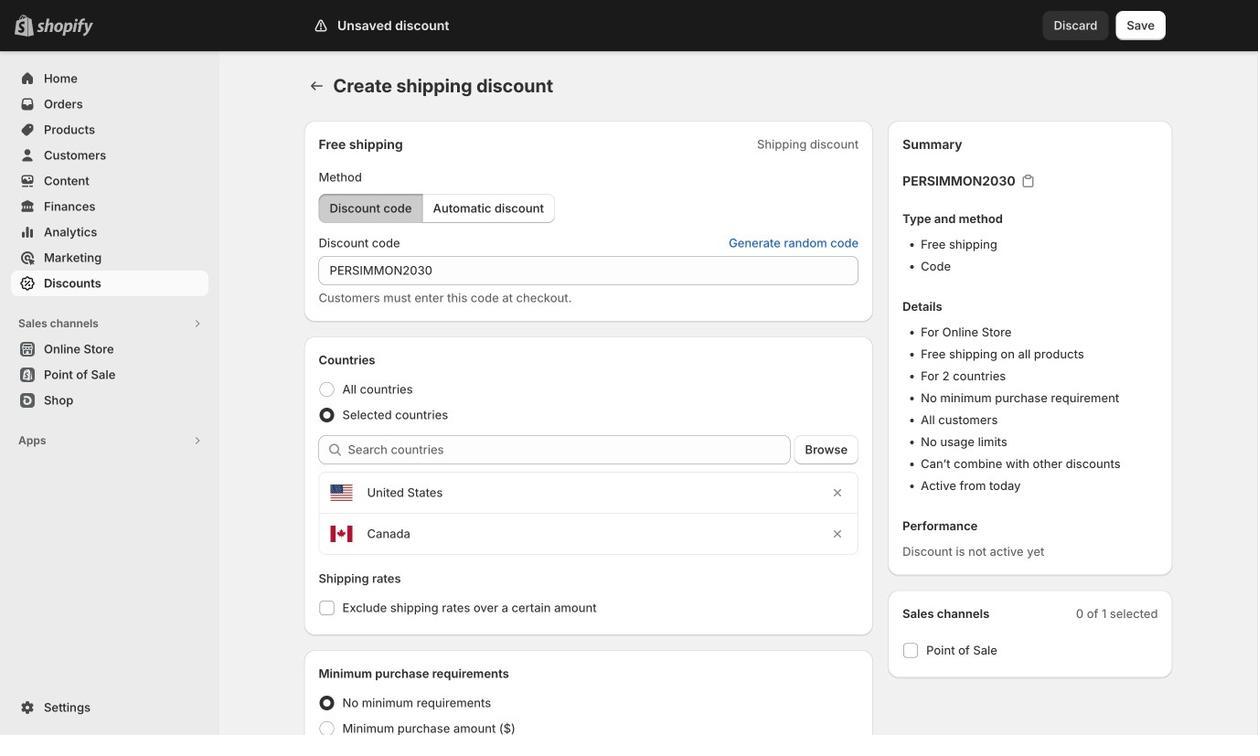 Task type: locate. For each thing, give the bounding box(es) containing it.
None text field
[[319, 256, 859, 285]]



Task type: describe. For each thing, give the bounding box(es) containing it.
Search countries text field
[[348, 435, 790, 464]]

shopify image
[[37, 18, 93, 36]]



Task type: vqa. For each thing, say whether or not it's contained in the screenshot.
ADD associated with Add another option
no



